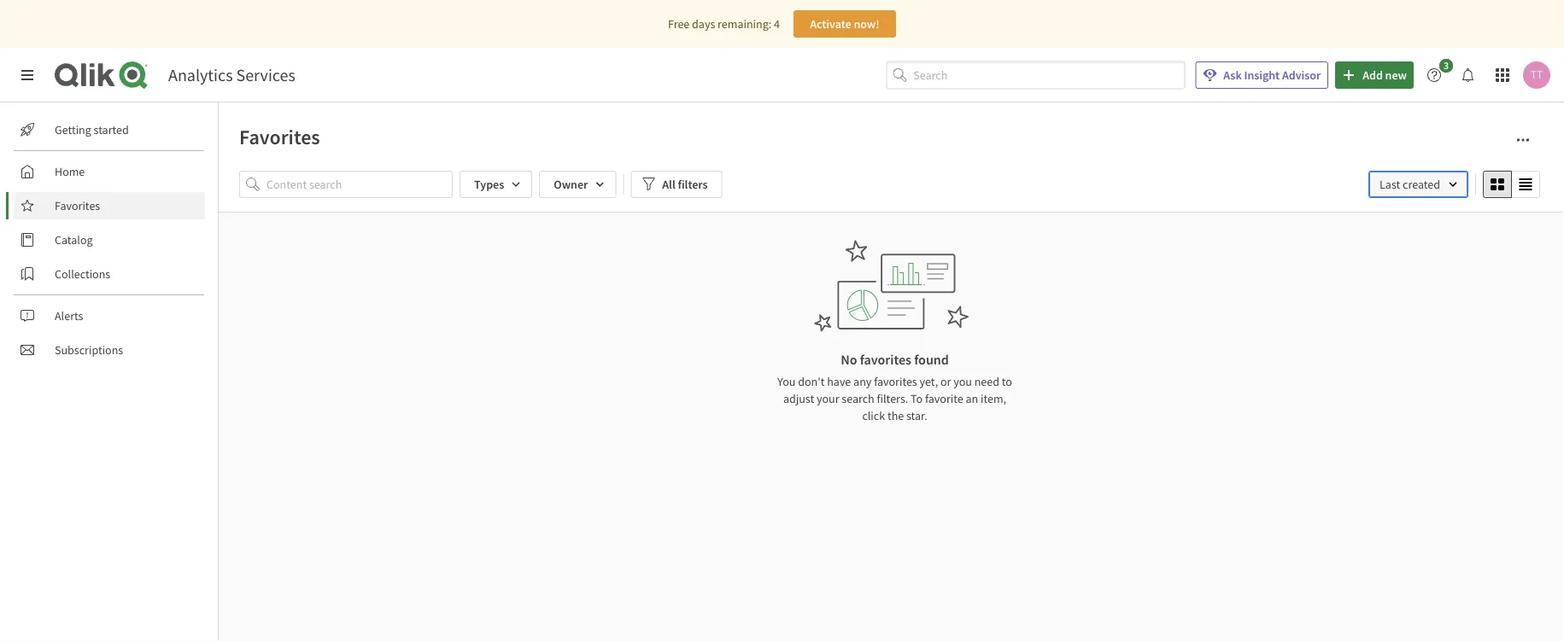 Task type: describe. For each thing, give the bounding box(es) containing it.
favorites inside navigation pane element
[[55, 198, 100, 214]]

subscriptions link
[[14, 337, 205, 364]]

filters region
[[239, 167, 1544, 202]]

last
[[1380, 177, 1401, 192]]

new
[[1386, 68, 1407, 83]]

getting started link
[[14, 116, 205, 144]]

star.
[[907, 408, 928, 424]]

Last created field
[[1369, 171, 1469, 198]]

all filters
[[662, 177, 708, 192]]

collections
[[55, 267, 110, 282]]

1 horizontal spatial favorites
[[239, 124, 320, 150]]

filters
[[678, 177, 708, 192]]

you
[[778, 374, 796, 390]]

add
[[1363, 68, 1383, 83]]

switch view group
[[1483, 171, 1541, 198]]

home link
[[14, 158, 205, 185]]

ask insight advisor button
[[1196, 62, 1329, 89]]

terry turtle image
[[1524, 62, 1551, 89]]

adjust
[[783, 391, 814, 407]]

advisor
[[1282, 68, 1321, 83]]

search
[[842, 391, 875, 407]]

analytics services element
[[168, 65, 295, 86]]

remaining:
[[718, 16, 772, 32]]

more actions image
[[1517, 133, 1530, 147]]

getting started
[[55, 122, 129, 138]]

subscriptions
[[55, 343, 123, 358]]

created
[[1403, 177, 1441, 192]]

owner button
[[539, 171, 616, 198]]

add new button
[[1336, 62, 1414, 89]]

free
[[668, 16, 690, 32]]

free days remaining: 4
[[668, 16, 780, 32]]

types
[[474, 177, 504, 192]]

Search text field
[[914, 61, 1185, 89]]

0 vertical spatial favorites
[[860, 351, 912, 368]]

1 vertical spatial favorites
[[874, 374, 917, 390]]

activate now! link
[[794, 10, 896, 38]]

all
[[662, 177, 676, 192]]

ask
[[1224, 68, 1242, 83]]

Content search text field
[[267, 171, 453, 198]]

click
[[862, 408, 885, 424]]

owner
[[554, 177, 588, 192]]

searchbar element
[[886, 61, 1185, 89]]

3
[[1444, 59, 1449, 72]]

getting
[[55, 122, 91, 138]]

activate now!
[[810, 16, 880, 32]]

3 button
[[1421, 59, 1459, 89]]

to
[[911, 391, 923, 407]]



Task type: vqa. For each thing, say whether or not it's contained in the screenshot.
the bottommost Import
no



Task type: locate. For each thing, give the bounding box(es) containing it.
collections link
[[14, 261, 205, 288]]

services
[[236, 65, 295, 86]]

favorites
[[239, 124, 320, 150], [55, 198, 100, 214]]

0 horizontal spatial favorites
[[55, 198, 100, 214]]

alerts link
[[14, 302, 205, 330]]

1 vertical spatial favorites
[[55, 198, 100, 214]]

you
[[954, 374, 972, 390]]

need
[[975, 374, 1000, 390]]

0 vertical spatial favorites
[[239, 124, 320, 150]]

analytics
[[168, 65, 233, 86]]

insight
[[1245, 68, 1280, 83]]

add new
[[1363, 68, 1407, 83]]

any
[[854, 374, 872, 390]]

catalog link
[[14, 226, 205, 254]]

ask insight advisor
[[1224, 68, 1321, 83]]

or
[[941, 374, 951, 390]]

all filters button
[[631, 171, 722, 198]]

found
[[914, 351, 949, 368]]

4
[[774, 16, 780, 32]]

types button
[[460, 171, 533, 198]]

alerts
[[55, 308, 83, 324]]

favorites up any
[[860, 351, 912, 368]]

home
[[55, 164, 85, 179]]

yet,
[[920, 374, 938, 390]]

catalog
[[55, 232, 93, 248]]

to
[[1002, 374, 1012, 390]]

analytics services
[[168, 65, 295, 86]]

activate
[[810, 16, 852, 32]]

favorites up filters.
[[874, 374, 917, 390]]

item,
[[981, 391, 1007, 407]]

last created
[[1380, 177, 1441, 192]]

no favorites found you don't have any favorites yet, or you need to adjust your search filters. to favorite an item, click the star.
[[778, 351, 1012, 424]]

don't
[[798, 374, 825, 390]]

favorites up catalog
[[55, 198, 100, 214]]

the
[[888, 408, 904, 424]]

favorites link
[[14, 192, 205, 220]]

no
[[841, 351, 857, 368]]

started
[[94, 122, 129, 138]]

now!
[[854, 16, 880, 32]]

days
[[692, 16, 715, 32]]

favorite
[[925, 391, 964, 407]]

your
[[817, 391, 840, 407]]

navigation pane element
[[0, 109, 218, 371]]

an
[[966, 391, 979, 407]]

have
[[827, 374, 851, 390]]

favorites down services
[[239, 124, 320, 150]]

close sidebar menu image
[[21, 68, 34, 82]]

filters.
[[877, 391, 908, 407]]

favorites
[[860, 351, 912, 368], [874, 374, 917, 390]]



